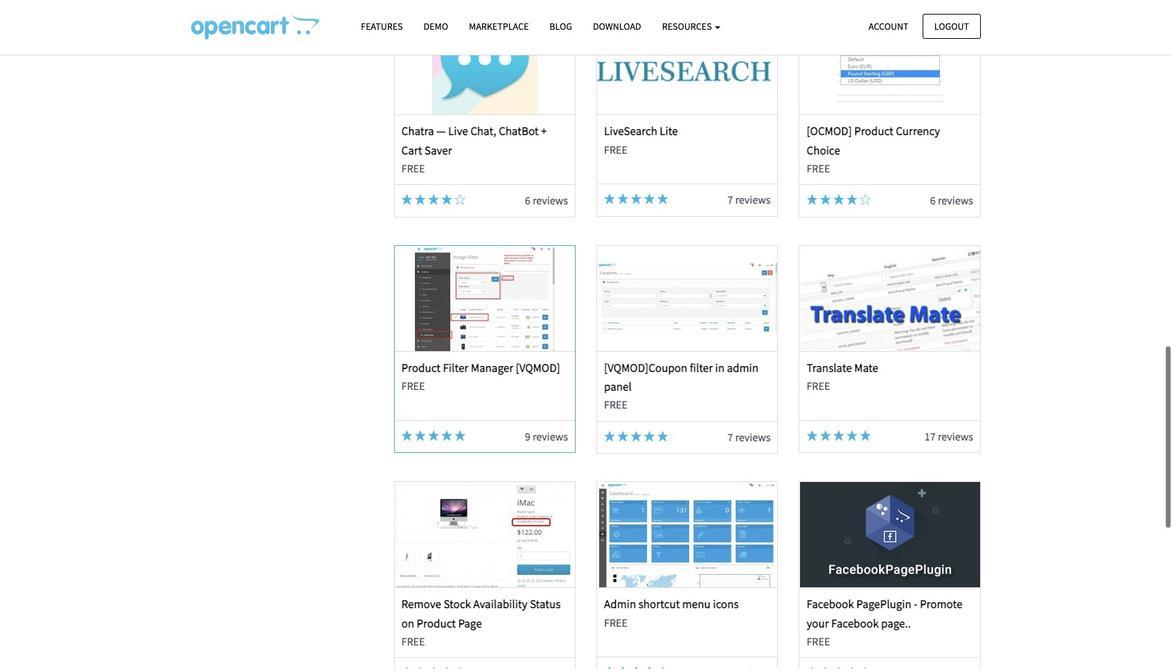 Task type: locate. For each thing, give the bounding box(es) containing it.
account link
[[857, 14, 921, 39]]

status
[[530, 597, 561, 612]]

2 6 reviews from the left
[[931, 194, 974, 207]]

0 vertical spatial 7
[[728, 193, 733, 207]]

product filter manager [vqmod] free
[[402, 360, 561, 393]]

1 star light o image from the top
[[860, 194, 871, 205]]

0 horizontal spatial 6
[[525, 194, 531, 207]]

logout
[[935, 20, 970, 32]]

free inside livesearch lite free
[[604, 142, 628, 156]]

product inside remove stock availability status on product page free
[[417, 616, 456, 631]]

star light o image down [ocmod] product currency choiсe free
[[860, 194, 871, 205]]

marketplace
[[469, 20, 529, 33]]

-
[[914, 597, 918, 612]]

0 vertical spatial star light o image
[[860, 194, 871, 205]]

reviews
[[736, 193, 771, 207], [533, 194, 568, 207], [938, 194, 974, 207], [533, 430, 568, 443], [938, 430, 974, 443], [736, 430, 771, 444]]

chatra — live chat, chatbot + cart saver image
[[395, 9, 575, 115]]

star light image
[[618, 194, 629, 205], [644, 194, 655, 205], [415, 194, 426, 205], [428, 194, 439, 205], [442, 194, 453, 205], [834, 194, 845, 205], [847, 194, 858, 205], [402, 430, 413, 441], [455, 430, 466, 441], [820, 430, 831, 441], [860, 430, 871, 441], [604, 431, 615, 442], [618, 431, 629, 442], [631, 431, 642, 442], [644, 431, 655, 442], [604, 667, 615, 669], [618, 667, 629, 669], [644, 667, 655, 669], [402, 668, 413, 669], [415, 668, 426, 669], [807, 668, 818, 669], [820, 668, 831, 669], [847, 668, 858, 669]]

[ocmod] product currency choiсe link
[[807, 124, 941, 158]]

1 6 from the left
[[525, 194, 531, 207]]

features link
[[351, 15, 413, 39]]

livesearch lite link
[[604, 124, 678, 139]]

star light o image down page
[[455, 668, 466, 669]]

facebook down 'pageplugin' at the bottom right of the page
[[832, 616, 879, 631]]

in
[[716, 360, 725, 376]]

other extensions image
[[191, 15, 319, 40]]

live
[[448, 124, 468, 139]]

livesearch
[[604, 124, 658, 139]]

filter
[[443, 360, 469, 376]]

demo
[[424, 20, 448, 33]]

star light image
[[604, 194, 615, 205], [631, 194, 642, 205], [658, 194, 669, 205], [402, 194, 413, 205], [807, 194, 818, 205], [820, 194, 831, 205], [415, 430, 426, 441], [428, 430, 439, 441], [442, 430, 453, 441], [807, 430, 818, 441], [834, 430, 845, 441], [847, 430, 858, 441], [658, 431, 669, 442], [631, 667, 642, 669], [428, 668, 439, 669], [442, 668, 453, 669], [834, 668, 845, 669]]

translate mate link
[[807, 360, 879, 376]]

star light o image down admin shortcut menu icons free
[[658, 667, 669, 669]]

cart
[[402, 142, 422, 158]]

7 reviews
[[728, 193, 771, 207], [728, 430, 771, 444]]

free inside the product filter manager [vqmod] free
[[402, 379, 425, 393]]

2 6 from the left
[[931, 194, 936, 207]]

product left the 'currency'
[[855, 124, 894, 139]]

shortcut
[[639, 597, 680, 612]]

7 for [vqmod]coupon filter in admin panel
[[728, 430, 733, 444]]

filter
[[690, 360, 713, 376]]

1 vertical spatial star light o image
[[860, 668, 871, 669]]

2 vertical spatial product
[[417, 616, 456, 631]]

[vqmod]coupon filter in admin panel free
[[604, 360, 759, 412]]

facebook up your
[[807, 597, 854, 612]]

7
[[728, 193, 733, 207], [728, 430, 733, 444]]

1 vertical spatial 7 reviews
[[728, 430, 771, 444]]

2 7 reviews from the top
[[728, 430, 771, 444]]

6
[[525, 194, 531, 207], [931, 194, 936, 207]]

7 for livesearch lite
[[728, 193, 733, 207]]

menu
[[682, 597, 711, 612]]

1 horizontal spatial 6 reviews
[[931, 194, 974, 207]]

1 vertical spatial product
[[402, 360, 441, 376]]

1 horizontal spatial 6
[[931, 194, 936, 207]]

free inside facebook pageplugin - promote your facebook page.. free
[[807, 635, 831, 649]]

product inside the product filter manager [vqmod] free
[[402, 360, 441, 376]]

star light o image for live
[[455, 194, 466, 205]]

chatra — live chat, chatbot + cart saver free
[[402, 124, 547, 175]]

product left filter
[[402, 360, 441, 376]]

2 7 from the top
[[728, 430, 733, 444]]

1 vertical spatial 7
[[728, 430, 733, 444]]

logout link
[[923, 14, 981, 39]]

reviews for [vqmod]coupon filter in admin panel
[[736, 430, 771, 444]]

free inside "translate mate free"
[[807, 379, 831, 393]]

0 horizontal spatial 6 reviews
[[525, 194, 568, 207]]

translate mate free
[[807, 360, 879, 393]]

chatra
[[402, 124, 434, 139]]

star light o image for availability
[[455, 668, 466, 669]]

product down remove
[[417, 616, 456, 631]]

currency
[[896, 124, 941, 139]]

star light o image down chatra — live chat, chatbot + cart saver free
[[455, 194, 466, 205]]

2 star light o image from the top
[[860, 668, 871, 669]]

translate mate image
[[800, 246, 980, 351]]

1 7 reviews from the top
[[728, 193, 771, 207]]

availability
[[474, 597, 528, 612]]

product inside [ocmod] product currency choiсe free
[[855, 124, 894, 139]]

manager
[[471, 360, 514, 376]]

star light o image down facebook pageplugin - promote your facebook page.. free
[[860, 668, 871, 669]]

page..
[[882, 616, 911, 631]]

0 vertical spatial 7 reviews
[[728, 193, 771, 207]]

facebook pageplugin - promote your facebook page.. image
[[800, 483, 980, 588]]

star light o image
[[455, 194, 466, 205], [658, 667, 669, 669], [455, 668, 466, 669]]

0 vertical spatial product
[[855, 124, 894, 139]]

—
[[437, 124, 446, 139]]

free inside chatra — live chat, chatbot + cart saver free
[[402, 161, 425, 175]]

free
[[604, 142, 628, 156], [402, 161, 425, 175], [807, 161, 831, 175], [402, 379, 425, 393], [807, 379, 831, 393], [604, 398, 628, 412], [604, 616, 628, 630], [402, 635, 425, 649], [807, 635, 831, 649]]

stock
[[444, 597, 471, 612]]

6 reviews
[[525, 194, 568, 207], [931, 194, 974, 207]]

1 7 from the top
[[728, 193, 733, 207]]

product filter manager [vqmod] image
[[395, 246, 575, 351]]

+
[[541, 124, 547, 139]]

download
[[593, 20, 642, 33]]

6 reviews for [ocmod] product currency choiсe
[[931, 194, 974, 207]]

star light o image
[[860, 194, 871, 205], [860, 668, 871, 669]]

free inside admin shortcut menu icons free
[[604, 616, 628, 630]]

facebook
[[807, 597, 854, 612], [832, 616, 879, 631]]

account
[[869, 20, 909, 32]]

reviews for translate mate
[[938, 430, 974, 443]]

[vqmod]
[[516, 360, 561, 376]]

product
[[855, 124, 894, 139], [402, 360, 441, 376], [417, 616, 456, 631]]

1 6 reviews from the left
[[525, 194, 568, 207]]

chat,
[[471, 124, 497, 139]]



Task type: vqa. For each thing, say whether or not it's contained in the screenshot.
Advertising
no



Task type: describe. For each thing, give the bounding box(es) containing it.
remove stock availability status on product page image
[[395, 483, 575, 588]]

remove
[[402, 597, 441, 612]]

7 reviews for livesearch lite
[[728, 193, 771, 207]]

9 reviews
[[525, 430, 568, 443]]

[ocmod] product currency choiсe image
[[800, 9, 980, 115]]

product filter manager [vqmod] link
[[402, 360, 561, 376]]

admin shortcut menu icons image
[[598, 483, 778, 588]]

6 for chatra — live chat, chatbot + cart saver
[[525, 194, 531, 207]]

reviews for product filter manager [vqmod]
[[533, 430, 568, 443]]

blog
[[550, 20, 572, 33]]

promote
[[920, 597, 963, 612]]

free inside remove stock availability status on product page free
[[402, 635, 425, 649]]

[vqmod]coupon filter in admin panel image
[[598, 246, 778, 351]]

star light o image for your
[[860, 668, 871, 669]]

remove stock availability status on product page free
[[402, 597, 561, 649]]

blog link
[[539, 15, 583, 39]]

livesearch lite image
[[598, 9, 778, 115]]

chatbot
[[499, 124, 539, 139]]

remove stock availability status on product page link
[[402, 597, 561, 631]]

resources link
[[652, 15, 731, 39]]

0 vertical spatial facebook
[[807, 597, 854, 612]]

9
[[525, 430, 531, 443]]

1 vertical spatial facebook
[[832, 616, 879, 631]]

admin shortcut menu icons free
[[604, 597, 739, 630]]

17 reviews
[[925, 430, 974, 443]]

star light o image for free
[[860, 194, 871, 205]]

star light o image for menu
[[658, 667, 669, 669]]

lite
[[660, 124, 678, 139]]

reviews for livesearch lite
[[736, 193, 771, 207]]

admin
[[727, 360, 759, 376]]

[ocmod]
[[807, 124, 852, 139]]

panel
[[604, 379, 632, 394]]

[ocmod] product currency choiсe free
[[807, 124, 941, 175]]

resources
[[662, 20, 714, 33]]

demo link
[[413, 15, 459, 39]]

mate
[[855, 360, 879, 376]]

icons
[[713, 597, 739, 612]]

admin shortcut menu icons link
[[604, 597, 739, 612]]

chatra — live chat, chatbot + cart saver link
[[402, 124, 547, 158]]

livesearch lite free
[[604, 124, 678, 156]]

reviews for [ocmod] product currency choiсe
[[938, 194, 974, 207]]

admin
[[604, 597, 636, 612]]

on
[[402, 616, 414, 631]]

free inside [ocmod] product currency choiсe free
[[807, 161, 831, 175]]

[vqmod]coupon
[[604, 360, 688, 376]]

choiсe
[[807, 142, 841, 158]]

facebook pageplugin - promote your facebook page.. free
[[807, 597, 963, 649]]

saver
[[425, 142, 452, 158]]

pageplugin
[[857, 597, 912, 612]]

free inside [vqmod]coupon filter in admin panel free
[[604, 398, 628, 412]]

download link
[[583, 15, 652, 39]]

marketplace link
[[459, 15, 539, 39]]

6 for [ocmod] product currency choiсe
[[931, 194, 936, 207]]

features
[[361, 20, 403, 33]]

translate
[[807, 360, 852, 376]]

6 reviews for chatra — live chat, chatbot + cart saver
[[525, 194, 568, 207]]

[vqmod]coupon filter in admin panel link
[[604, 360, 759, 394]]

reviews for chatra — live chat, chatbot + cart saver
[[533, 194, 568, 207]]

your
[[807, 616, 829, 631]]

17
[[925, 430, 936, 443]]

7 reviews for [vqmod]coupon filter in admin panel
[[728, 430, 771, 444]]

facebook pageplugin - promote your facebook page.. link
[[807, 597, 963, 631]]

page
[[458, 616, 482, 631]]



